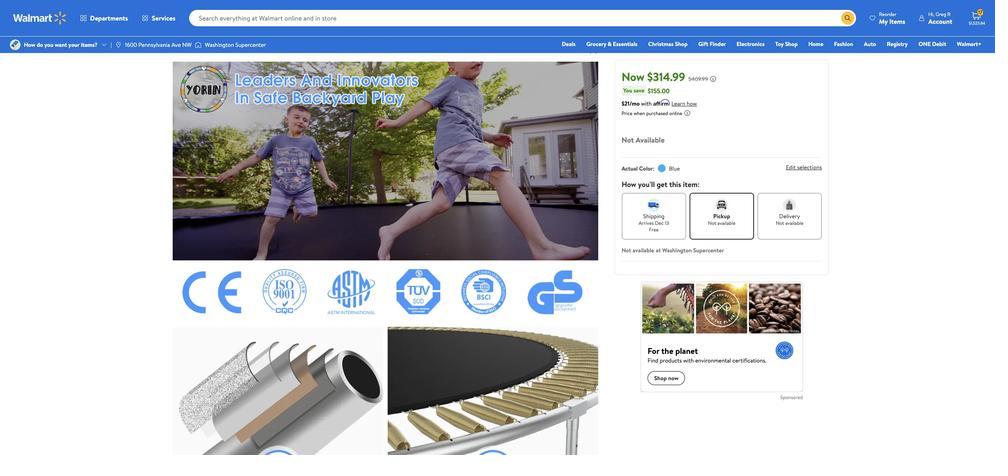 Task type: locate. For each thing, give the bounding box(es) containing it.
1 horizontal spatial this
[[670, 179, 682, 190]]

1 horizontal spatial how
[[622, 179, 637, 190]]

2 horizontal spatial available
[[786, 220, 804, 227]]

0 vertical spatial how
[[24, 41, 35, 49]]

christmas
[[649, 40, 674, 48]]

item
[[206, 15, 222, 26]]

debit
[[933, 40, 947, 48]]

price when purchased online
[[622, 110, 683, 117]]

1 horizontal spatial supercenter
[[694, 246, 724, 255]]

shop right christmas
[[675, 40, 688, 48]]

1 vertical spatial supercenter
[[694, 246, 724, 255]]

1 vertical spatial how
[[622, 179, 637, 190]]

product details
[[173, 44, 216, 53]]

 image
[[195, 41, 202, 49], [115, 42, 122, 48]]

edit
[[786, 163, 796, 172]]

 image
[[10, 39, 21, 50]]

1 horizontal spatial shop
[[785, 40, 798, 48]]

0 horizontal spatial shop
[[675, 40, 688, 48]]

not down intent image for pickup
[[708, 220, 717, 227]]

shipping arrives dec 13 free
[[639, 212, 669, 233]]

available inside the pickup not available
[[718, 220, 736, 227]]

supercenter
[[236, 41, 266, 49], [694, 246, 724, 255]]

 image right |
[[115, 42, 122, 48]]

not available at washington supercenter
[[622, 246, 724, 255]]

christmas shop link
[[645, 39, 692, 49]]

0 vertical spatial washington
[[205, 41, 234, 49]]

1 shop from the left
[[675, 40, 688, 48]]

product details image
[[589, 47, 598, 57]]

1 vertical spatial washington
[[663, 246, 692, 255]]

dec
[[655, 220, 664, 227]]

0 horizontal spatial this
[[190, 15, 204, 26]]

gift finder
[[699, 40, 726, 48]]

available down intent image for delivery
[[786, 220, 804, 227]]

registry link
[[884, 39, 912, 49]]

delivery
[[780, 212, 801, 221]]

not
[[622, 135, 634, 145], [708, 220, 717, 227], [776, 220, 785, 227], [622, 246, 632, 255]]

shipping
[[644, 212, 665, 221]]

13
[[665, 220, 669, 227]]

you
[[44, 41, 53, 49]]

learn how
[[672, 100, 697, 108]]

color
[[639, 165, 653, 173]]

how left do
[[24, 41, 35, 49]]

not left at
[[622, 246, 632, 255]]

departments button
[[73, 8, 135, 28]]

about this item
[[166, 15, 222, 26]]

washington down item
[[205, 41, 234, 49]]

items?
[[81, 41, 98, 49]]

how down "actual"
[[622, 179, 637, 190]]

washington supercenter
[[205, 41, 266, 49]]

essentials
[[613, 40, 638, 48]]

 image right nw
[[195, 41, 202, 49]]

0 vertical spatial this
[[190, 15, 204, 26]]

not left available
[[622, 135, 634, 145]]

your
[[68, 41, 80, 49]]

this right get on the top of page
[[670, 179, 682, 190]]

0 horizontal spatial supercenter
[[236, 41, 266, 49]]

finder
[[710, 40, 726, 48]]

with
[[641, 100, 652, 108]]

0 horizontal spatial washington
[[205, 41, 234, 49]]

product
[[173, 44, 196, 53]]

pennsylvania
[[138, 41, 170, 49]]

not down intent image for delivery
[[776, 220, 785, 227]]

available for delivery
[[786, 220, 804, 227]]

17
[[979, 9, 983, 16]]

not inside the pickup not available
[[708, 220, 717, 227]]

you
[[624, 86, 633, 95]]

|
[[111, 41, 112, 49]]

intent image for delivery image
[[783, 199, 797, 212]]

0 horizontal spatial how
[[24, 41, 35, 49]]

toy shop link
[[772, 39, 802, 49]]

shop for christmas shop
[[675, 40, 688, 48]]

Walmart Site-Wide search field
[[189, 10, 856, 26]]

available
[[718, 220, 736, 227], [786, 220, 804, 227], [633, 246, 655, 255]]

this left item
[[190, 15, 204, 26]]

affirm image
[[654, 99, 670, 106]]

how
[[24, 41, 35, 49], [622, 179, 637, 190]]

washington right at
[[663, 246, 692, 255]]

now $314.99
[[622, 69, 686, 85]]

$155.00
[[648, 86, 670, 95]]

1 horizontal spatial washington
[[663, 246, 692, 255]]

grocery & essentials
[[587, 40, 638, 48]]

walmart+
[[957, 40, 982, 48]]

clear search field text image
[[832, 15, 838, 21]]

grocery
[[587, 40, 607, 48]]

r
[[948, 10, 951, 17]]

pickup
[[714, 212, 731, 221]]

hi,
[[929, 10, 935, 17]]

home
[[809, 40, 824, 48]]

available left at
[[633, 246, 655, 255]]

electronics link
[[733, 39, 769, 49]]

1 horizontal spatial  image
[[195, 41, 202, 49]]

0 horizontal spatial  image
[[115, 42, 122, 48]]

one debit link
[[915, 39, 950, 49]]

shop right toy
[[785, 40, 798, 48]]

want
[[55, 41, 67, 49]]

home link
[[805, 39, 828, 49]]

$469.99
[[689, 75, 709, 83]]

one
[[919, 40, 931, 48]]

how do you want your items?
[[24, 41, 98, 49]]

selections
[[798, 163, 822, 172]]

$21/mo with
[[622, 100, 652, 108]]

1 horizontal spatial available
[[718, 220, 736, 227]]

auto link
[[861, 39, 880, 49]]

how you'll get this item:
[[622, 179, 700, 190]]

learn more about strikethrough prices image
[[710, 76, 717, 82]]

available down intent image for pickup
[[718, 220, 736, 227]]

2 shop from the left
[[785, 40, 798, 48]]

washington
[[205, 41, 234, 49], [663, 246, 692, 255]]

now
[[622, 69, 645, 85]]

available inside delivery not available
[[786, 220, 804, 227]]



Task type: describe. For each thing, give the bounding box(es) containing it.
about
[[166, 15, 188, 26]]

intent image for pickup image
[[716, 199, 729, 212]]

hi, greg r account
[[929, 10, 953, 26]]

legal information image
[[684, 110, 691, 116]]

gift
[[699, 40, 709, 48]]

save
[[634, 86, 645, 95]]

price
[[622, 110, 633, 117]]

arrives
[[639, 220, 654, 227]]

account
[[929, 17, 953, 26]]

reorder
[[880, 10, 897, 17]]

search icon image
[[845, 15, 852, 21]]

electronics
[[737, 40, 765, 48]]

how
[[687, 100, 697, 108]]

one debit
[[919, 40, 947, 48]]

gift finder link
[[695, 39, 730, 49]]

1600
[[125, 41, 137, 49]]

Search search field
[[189, 10, 856, 26]]

walmart+ link
[[954, 39, 986, 49]]

online
[[670, 110, 683, 117]]

when
[[634, 110, 645, 117]]

you'll
[[638, 179, 655, 190]]

actual color :
[[622, 165, 655, 173]]

deals
[[562, 40, 576, 48]]

edit selections button
[[786, 163, 822, 172]]

deals link
[[558, 39, 580, 49]]

free
[[649, 226, 659, 233]]

 image for washington supercenter
[[195, 41, 202, 49]]

items
[[890, 17, 906, 26]]

greg
[[936, 10, 947, 17]]

purchased
[[647, 110, 668, 117]]

$314.99
[[648, 69, 686, 85]]

available for pickup
[[718, 220, 736, 227]]

grocery & essentials link
[[583, 39, 642, 49]]

1 vertical spatial this
[[670, 179, 682, 190]]

toy
[[776, 40, 784, 48]]

my
[[880, 17, 888, 26]]

details
[[197, 44, 216, 53]]

reorder my items
[[880, 10, 906, 26]]

available
[[636, 135, 665, 145]]

ave
[[172, 41, 181, 49]]

toy shop
[[776, 40, 798, 48]]

walmart image
[[13, 12, 67, 25]]

shop for toy shop
[[785, 40, 798, 48]]

nw
[[182, 41, 192, 49]]

0 vertical spatial supercenter
[[236, 41, 266, 49]]

auto
[[864, 40, 877, 48]]

learn
[[672, 100, 686, 108]]

$21/mo
[[622, 100, 640, 108]]

pickup not available
[[708, 212, 736, 227]]

:
[[653, 165, 655, 173]]

how for how do you want your items?
[[24, 41, 35, 49]]

get
[[657, 179, 668, 190]]

 image for 1600 pennsylvania ave nw
[[115, 42, 122, 48]]

do
[[37, 41, 43, 49]]

not inside delivery not available
[[776, 220, 785, 227]]

at
[[656, 246, 661, 255]]

actual
[[622, 165, 638, 173]]

intent image for shipping image
[[648, 199, 661, 212]]

&
[[608, 40, 612, 48]]

1600 pennsylvania ave nw
[[125, 41, 192, 49]]

services button
[[135, 8, 183, 28]]

delivery not available
[[776, 212, 804, 227]]

departments
[[90, 14, 128, 23]]

learn how button
[[672, 100, 697, 108]]

sponsored
[[781, 394, 803, 401]]

not available
[[622, 135, 665, 145]]

you save $155.00
[[624, 86, 670, 95]]

blue
[[669, 165, 680, 173]]

christmas shop
[[649, 40, 688, 48]]

0 horizontal spatial available
[[633, 246, 655, 255]]

how for how you'll get this item:
[[622, 179, 637, 190]]

$1,523.84
[[969, 20, 986, 26]]

fashion
[[835, 40, 854, 48]]

registry
[[887, 40, 908, 48]]



Task type: vqa. For each thing, say whether or not it's contained in the screenshot.
"Santee, 92071"
no



